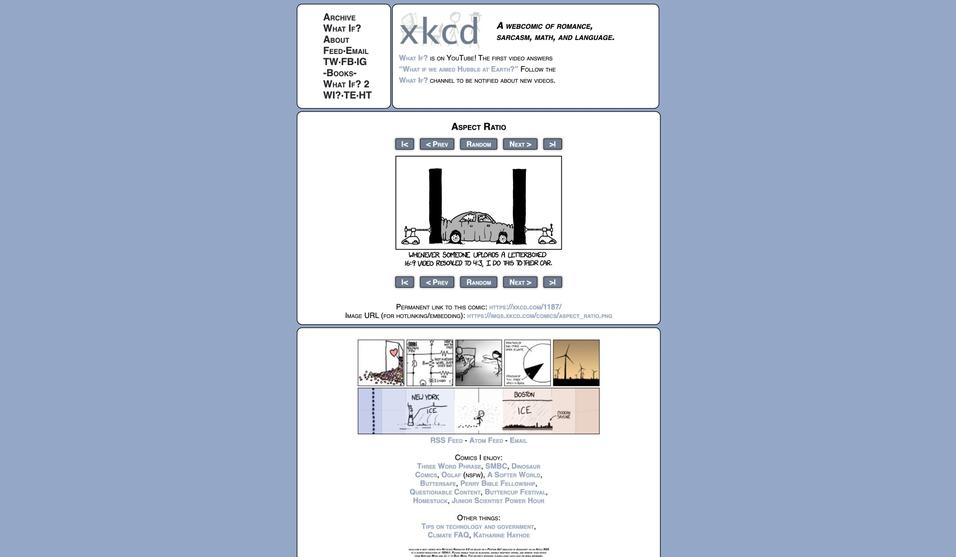 Task type: locate. For each thing, give the bounding box(es) containing it.
selected comics image
[[358, 340, 600, 387]]

earth temperature timeline image
[[358, 388, 600, 435]]



Task type: describe. For each thing, give the bounding box(es) containing it.
aspect ratio image
[[396, 156, 562, 269]]

xkcd.com logo image
[[399, 11, 485, 49]]



Task type: vqa. For each thing, say whether or not it's contained in the screenshot.
xkcd.com logo
yes



